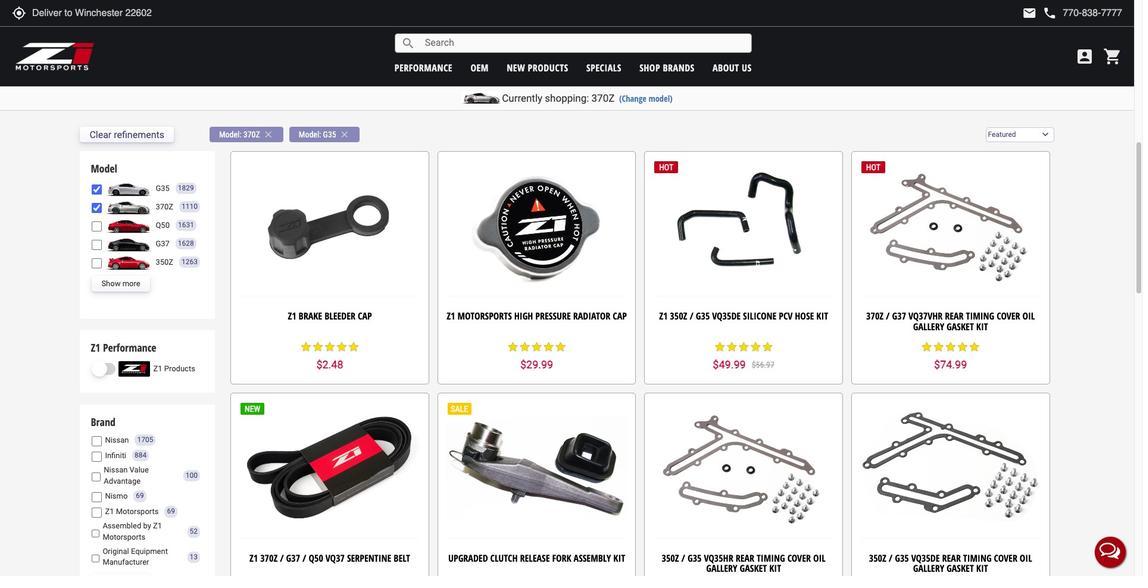 Task type: describe. For each thing, give the bounding box(es) containing it.
phone link
[[1043, 6, 1123, 20]]

clear
[[90, 129, 112, 141]]

z1 motorsports
[[105, 507, 159, 516]]

15 star from the left
[[555, 342, 567, 353]]

nismo
[[105, 492, 128, 501]]

oem link
[[471, 61, 489, 74]]

gallery for vq37vhr
[[914, 320, 945, 334]]

pcv
[[779, 310, 793, 323]]

shopping_cart
[[1104, 47, 1123, 66]]

z1 inside assembled by z1 motorsports
[[153, 522, 162, 531]]

370z inside "model: 370z close"
[[244, 130, 260, 140]]

z1 370z / g37 / q50 vq37 serpentine belt
[[250, 552, 410, 565]]

13 star from the left
[[531, 342, 543, 353]]

account_box
[[1076, 47, 1095, 66]]

350z for 350z
[[156, 258, 173, 267]]

g35 inside the model: g35 close
[[323, 130, 336, 140]]

shop brands link
[[640, 61, 695, 74]]

z1 motorsports logo image
[[15, 42, 95, 71]]

new
[[507, 61, 526, 74]]

z1 for z1 motorsports
[[105, 507, 114, 516]]

model)
[[649, 93, 673, 104]]

1263
[[182, 258, 198, 266]]

brands
[[663, 61, 695, 74]]

serpentine
[[347, 552, 392, 565]]

more
[[123, 279, 140, 288]]

infiniti q50 sedan hybrid v37 2014 2015 2016 2017 2018 2019 2020 vq37vhr 2.0t 3.0t 3.7l red sport redsport vr30ddtt z1 motorsports image
[[105, 218, 153, 233]]

5 star from the left
[[762, 341, 774, 353]]

search
[[401, 36, 416, 50]]

$49.99
[[713, 358, 746, 371]]

show more
[[102, 279, 140, 288]]

2 cap from the left
[[613, 310, 627, 323]]

19 star from the left
[[957, 342, 969, 353]]

show more button
[[92, 276, 150, 292]]

currently shopping: 370z (change model)
[[502, 92, 673, 104]]

cover for 370z / g37 vq37vhr rear timing cover oil gallery gasket kit
[[997, 310, 1021, 323]]

shop brands
[[640, 61, 695, 74]]

shopping:
[[545, 92, 589, 104]]

1829
[[178, 184, 194, 193]]

refinements
[[114, 129, 164, 141]]

specials link
[[587, 61, 622, 74]]

cover for 350z / g35 vq35de rear timing cover oil gallery gasket kit
[[995, 552, 1018, 565]]

z1 for z1 performance
[[91, 341, 100, 355]]

new products link
[[507, 61, 569, 74]]

us
[[742, 61, 752, 74]]

1110
[[182, 203, 198, 211]]

infiniti g37 coupe sedan convertible v36 cv36 hv36 skyline 2008 2009 2010 2011 2012 2013 3.7l vq37vhr z1 motorsports image
[[105, 236, 153, 252]]

/ inside 370z / g37 vq37vhr rear timing cover oil gallery gasket kit
[[887, 310, 890, 323]]

clear refinements
[[90, 129, 164, 141]]

brake
[[299, 310, 322, 323]]

69 for z1 motorsports
[[167, 508, 175, 516]]

rear for vq35hr
[[736, 552, 755, 565]]

884
[[135, 452, 147, 460]]

4 star from the left
[[750, 341, 762, 353]]

close for model: g35 close
[[339, 129, 350, 140]]

equipment
[[131, 547, 168, 556]]

350z for 350z / g35 vq35hr rear timing cover oil gallery gasket kit
[[662, 552, 680, 565]]

14 star from the left
[[543, 342, 555, 353]]

350z for 350z / g35 vq35de rear timing cover oil gallery gasket kit
[[870, 552, 887, 565]]

timing for vq37vhr
[[967, 310, 995, 323]]

kit for 350z / g35 vq35de rear timing cover oil gallery gasket kit
[[977, 562, 989, 576]]

z1 for z1 350z / g35 vq35de silicone pcv hose kit
[[660, 310, 668, 323]]

model: g35 close
[[299, 129, 350, 140]]

vq35hr
[[704, 552, 734, 565]]

350z / g35 vq35hr rear timing cover oil gallery gasket kit
[[662, 552, 826, 576]]

upgraded
[[449, 552, 488, 565]]

oil for 370z / g37 vq37vhr rear timing cover oil gallery gasket kit
[[1023, 310, 1036, 323]]

belt
[[394, 552, 410, 565]]

advantage
[[104, 477, 141, 486]]

12 star from the left
[[519, 342, 531, 353]]

timing for vq35de
[[964, 552, 992, 565]]

16 star from the left
[[921, 342, 933, 353]]

about us
[[713, 61, 752, 74]]

11 star from the left
[[507, 342, 519, 353]]

10 star from the left
[[348, 342, 360, 353]]

performance
[[103, 341, 156, 355]]

release
[[520, 552, 550, 565]]

about us link
[[713, 61, 752, 74]]

mail link
[[1023, 6, 1037, 20]]

show
[[102, 279, 121, 288]]

model: for model: 370z close
[[219, 130, 242, 140]]

motorsports for z1 motorsports high pressure radiator cap
[[458, 310, 512, 323]]

clear refinements button
[[80, 127, 174, 143]]

performance link
[[395, 61, 453, 74]]

1 star from the left
[[714, 341, 726, 353]]

account_box link
[[1073, 47, 1098, 66]]

pressure
[[536, 310, 571, 323]]

7 star from the left
[[312, 342, 324, 353]]

$74.99
[[935, 359, 968, 371]]

high
[[515, 310, 533, 323]]

8 star from the left
[[324, 342, 336, 353]]

2 star from the left
[[726, 341, 738, 353]]

model: 370z close
[[219, 129, 274, 140]]

manufacturer
[[103, 558, 149, 567]]

assembled
[[103, 522, 141, 531]]

3 star from the left
[[738, 341, 750, 353]]

assembled by z1 motorsports
[[103, 522, 162, 542]]

0 horizontal spatial g37
[[156, 239, 170, 248]]

radiator
[[574, 310, 611, 323]]

new products
[[507, 61, 569, 74]]

gallery for vq35de
[[914, 562, 945, 576]]

bleeder
[[325, 310, 356, 323]]

370z inside 370z / g37 vq37vhr rear timing cover oil gallery gasket kit
[[867, 310, 884, 323]]

1 cap from the left
[[358, 310, 372, 323]]

9 star from the left
[[336, 342, 348, 353]]

nissan 370z z34 2009 2010 2011 2012 2013 2014 2015 2016 2017 2018 2019 3.7l vq37vhr vhr nismo z1 motorsports image
[[105, 199, 153, 215]]

original equipment manufacturer
[[103, 547, 168, 567]]

z1 products
[[153, 365, 195, 373]]

6 star from the left
[[300, 342, 312, 353]]

1631
[[178, 221, 194, 230]]

silicone
[[744, 310, 777, 323]]

1705
[[137, 436, 153, 445]]

17 star from the left
[[933, 342, 945, 353]]

products
[[528, 61, 569, 74]]

fork
[[553, 552, 572, 565]]

nissan for nissan
[[105, 436, 129, 445]]

star star star star star $49.99 $56.97
[[713, 341, 775, 371]]

mail
[[1023, 6, 1037, 20]]

hose
[[795, 310, 815, 323]]



Task type: vqa. For each thing, say whether or not it's contained in the screenshot.


Task type: locate. For each thing, give the bounding box(es) containing it.
original
[[103, 547, 129, 556]]

cover
[[997, 310, 1021, 323], [788, 552, 811, 565], [995, 552, 1018, 565]]

g37 left vq37 on the left
[[286, 552, 300, 565]]

gasket for vq37vhr
[[947, 320, 975, 334]]

star
[[714, 341, 726, 353], [726, 341, 738, 353], [738, 341, 750, 353], [750, 341, 762, 353], [762, 341, 774, 353], [300, 342, 312, 353], [312, 342, 324, 353], [324, 342, 336, 353], [336, 342, 348, 353], [348, 342, 360, 353], [507, 342, 519, 353], [519, 342, 531, 353], [531, 342, 543, 353], [543, 342, 555, 353], [555, 342, 567, 353], [921, 342, 933, 353], [933, 342, 945, 353], [945, 342, 957, 353], [957, 342, 969, 353], [969, 342, 981, 353]]

g35 inside '350z / g35 vq35hr rear timing cover oil gallery gasket kit'
[[688, 552, 702, 565]]

1628
[[178, 240, 194, 248]]

2 close from the left
[[339, 129, 350, 140]]

nissan up advantage
[[104, 466, 128, 475]]

motorsports up by
[[116, 507, 159, 516]]

close for model: 370z close
[[263, 129, 274, 140]]

cap right radiator
[[613, 310, 627, 323]]

model:
[[219, 130, 242, 140], [299, 130, 321, 140]]

timing for vq35hr
[[757, 552, 786, 565]]

z1 for z1 products
[[153, 365, 162, 373]]

1 vertical spatial nissan
[[104, 466, 128, 475]]

1 horizontal spatial model:
[[299, 130, 321, 140]]

infiniti g35 coupe sedan v35 v36 skyline 2003 2004 2005 2006 2007 2008 3.5l vq35de revup rev up vq35hr z1 motorsports image
[[105, 181, 153, 196]]

q50
[[156, 221, 170, 230], [309, 552, 323, 565]]

motorsports for z1 motorsports
[[116, 507, 159, 516]]

clutch
[[491, 552, 518, 565]]

$2.48
[[317, 359, 343, 371]]

oil
[[1023, 310, 1036, 323], [814, 552, 826, 565], [1020, 552, 1033, 565]]

gallery for vq35hr
[[707, 562, 738, 576]]

q50 left vq37 on the left
[[309, 552, 323, 565]]

timing
[[967, 310, 995, 323], [757, 552, 786, 565], [964, 552, 992, 565]]

350z / g35 vq35de rear timing cover oil gallery gasket kit
[[870, 552, 1033, 576]]

kit inside 370z / g37 vq37vhr rear timing cover oil gallery gasket kit
[[977, 320, 989, 334]]

1 horizontal spatial close
[[339, 129, 350, 140]]

kit inside 350z / g35 vq35de rear timing cover oil gallery gasket kit
[[977, 562, 989, 576]]

star star star star star $2.48
[[300, 342, 360, 371]]

69
[[136, 492, 144, 501], [167, 508, 175, 516]]

vq37
[[326, 552, 345, 565]]

products
[[164, 365, 195, 373]]

/ inside 350z / g35 vq35de rear timing cover oil gallery gasket kit
[[889, 552, 893, 565]]

(change
[[619, 93, 647, 104]]

/
[[690, 310, 694, 323], [887, 310, 890, 323], [280, 552, 284, 565], [303, 552, 307, 565], [682, 552, 686, 565], [889, 552, 893, 565]]

cap
[[358, 310, 372, 323], [613, 310, 627, 323]]

69 for nismo
[[136, 492, 144, 501]]

gasket for vq35hr
[[740, 562, 767, 576]]

upgraded clutch release fork assembly kit
[[449, 552, 626, 565]]

/ inside '350z / g35 vq35hr rear timing cover oil gallery gasket kit'
[[682, 552, 686, 565]]

z1 for z1 brake bleeder cap
[[288, 310, 296, 323]]

1 vertical spatial q50
[[309, 552, 323, 565]]

star star star star star $74.99
[[921, 342, 981, 371]]

oem
[[471, 61, 489, 74]]

0 vertical spatial 69
[[136, 492, 144, 501]]

2 vertical spatial motorsports
[[103, 533, 145, 542]]

gallery
[[914, 320, 945, 334], [707, 562, 738, 576], [914, 562, 945, 576]]

1 horizontal spatial cap
[[613, 310, 627, 323]]

timing inside 350z / g35 vq35de rear timing cover oil gallery gasket kit
[[964, 552, 992, 565]]

oil for 350z / g35 vq35hr rear timing cover oil gallery gasket kit
[[814, 552, 826, 565]]

motorsports
[[458, 310, 512, 323], [116, 507, 159, 516], [103, 533, 145, 542]]

350z inside 350z / g35 vq35de rear timing cover oil gallery gasket kit
[[870, 552, 887, 565]]

z1 for z1 370z / g37 / q50 vq37 serpentine belt
[[250, 552, 258, 565]]

370z / g37 vq37vhr rear timing cover oil gallery gasket kit
[[867, 310, 1036, 334]]

nissan up infiniti
[[105, 436, 129, 445]]

0 vertical spatial vq35de
[[713, 310, 741, 323]]

rear for vq37vhr
[[946, 310, 964, 323]]

20 star from the left
[[969, 342, 981, 353]]

motorsports down assembled
[[103, 533, 145, 542]]

vq37vhr
[[909, 310, 943, 323]]

model: for model: g35 close
[[299, 130, 321, 140]]

nissan
[[105, 436, 129, 445], [104, 466, 128, 475]]

(change model) link
[[619, 93, 673, 104]]

cover for 350z / g35 vq35hr rear timing cover oil gallery gasket kit
[[788, 552, 811, 565]]

g35 inside 350z / g35 vq35de rear timing cover oil gallery gasket kit
[[896, 552, 910, 565]]

my_location
[[12, 6, 26, 20]]

nissan for nissan value advantage
[[104, 466, 128, 475]]

g37 inside 370z / g37 vq37vhr rear timing cover oil gallery gasket kit
[[893, 310, 907, 323]]

1 vertical spatial g37
[[893, 310, 907, 323]]

gasket inside '350z / g35 vq35hr rear timing cover oil gallery gasket kit'
[[740, 562, 767, 576]]

0 vertical spatial nissan
[[105, 436, 129, 445]]

Search search field
[[416, 34, 752, 52]]

rear
[[946, 310, 964, 323], [736, 552, 755, 565], [943, 552, 961, 565]]

gallery inside 350z / g35 vq35de rear timing cover oil gallery gasket kit
[[914, 562, 945, 576]]

$29.99
[[521, 359, 554, 371]]

1 horizontal spatial q50
[[309, 552, 323, 565]]

motorsports left high
[[458, 310, 512, 323]]

0 horizontal spatial 69
[[136, 492, 144, 501]]

1 vertical spatial vq35de
[[912, 552, 940, 565]]

13
[[190, 553, 198, 562]]

oil for 350z / g35 vq35de rear timing cover oil gallery gasket kit
[[1020, 552, 1033, 565]]

0 horizontal spatial cap
[[358, 310, 372, 323]]

gasket
[[947, 320, 975, 334], [740, 562, 767, 576], [947, 562, 975, 576]]

g37 left vq37vhr
[[893, 310, 907, 323]]

1 model: from the left
[[219, 130, 242, 140]]

rear inside '350z / g35 vq35hr rear timing cover oil gallery gasket kit'
[[736, 552, 755, 565]]

g35
[[323, 130, 336, 140], [156, 184, 170, 193], [696, 310, 710, 323], [688, 552, 702, 565], [896, 552, 910, 565]]

timing inside '350z / g35 vq35hr rear timing cover oil gallery gasket kit'
[[757, 552, 786, 565]]

350z inside '350z / g35 vq35hr rear timing cover oil gallery gasket kit'
[[662, 552, 680, 565]]

phone
[[1043, 6, 1058, 20]]

nissan value advantage
[[104, 466, 149, 486]]

2 horizontal spatial g37
[[893, 310, 907, 323]]

rear for vq35de
[[943, 552, 961, 565]]

0 horizontal spatial close
[[263, 129, 274, 140]]

370z
[[592, 92, 615, 104], [244, 130, 260, 140], [156, 202, 173, 211], [867, 310, 884, 323], [260, 552, 278, 565]]

cover inside 350z / g35 vq35de rear timing cover oil gallery gasket kit
[[995, 552, 1018, 565]]

z1 for z1 motorsports high pressure radiator cap
[[447, 310, 455, 323]]

kit for 350z / g35 vq35hr rear timing cover oil gallery gasket kit
[[770, 562, 782, 576]]

vq35de inside 350z / g35 vq35de rear timing cover oil gallery gasket kit
[[912, 552, 940, 565]]

gasket for vq35de
[[947, 562, 975, 576]]

100
[[186, 472, 198, 480]]

0 vertical spatial motorsports
[[458, 310, 512, 323]]

model
[[91, 161, 117, 176]]

kit inside '350z / g35 vq35hr rear timing cover oil gallery gasket kit'
[[770, 562, 782, 576]]

cap right bleeder at the bottom of the page
[[358, 310, 372, 323]]

motorsports inside assembled by z1 motorsports
[[103, 533, 145, 542]]

69 up z1 motorsports at left
[[136, 492, 144, 501]]

gasket inside 350z / g35 vq35de rear timing cover oil gallery gasket kit
[[947, 562, 975, 576]]

shopping_cart link
[[1101, 47, 1123, 66]]

$56.97
[[752, 360, 775, 370]]

2 model: from the left
[[299, 130, 321, 140]]

0 vertical spatial q50
[[156, 221, 170, 230]]

oil inside 370z / g37 vq37vhr rear timing cover oil gallery gasket kit
[[1023, 310, 1036, 323]]

0 horizontal spatial q50
[[156, 221, 170, 230]]

0 horizontal spatial model:
[[219, 130, 242, 140]]

1 horizontal spatial vq35de
[[912, 552, 940, 565]]

about
[[713, 61, 740, 74]]

1 close from the left
[[263, 129, 274, 140]]

nissan 350z z33 2003 2004 2005 2006 2007 2008 2009 vq35de 3.5l revup rev up vq35hr nismo z1 motorsports image
[[105, 255, 153, 270]]

1 horizontal spatial 69
[[167, 508, 175, 516]]

assembly
[[574, 552, 611, 565]]

performance
[[395, 61, 453, 74]]

69 right z1 motorsports at left
[[167, 508, 175, 516]]

gallery inside 370z / g37 vq37vhr rear timing cover oil gallery gasket kit
[[914, 320, 945, 334]]

timing inside 370z / g37 vq37vhr rear timing cover oil gallery gasket kit
[[967, 310, 995, 323]]

rear inside 370z / g37 vq37vhr rear timing cover oil gallery gasket kit
[[946, 310, 964, 323]]

1 vertical spatial 69
[[167, 508, 175, 516]]

cover inside 370z / g37 vq37vhr rear timing cover oil gallery gasket kit
[[997, 310, 1021, 323]]

0 horizontal spatial vq35de
[[713, 310, 741, 323]]

oil inside '350z / g35 vq35hr rear timing cover oil gallery gasket kit'
[[814, 552, 826, 565]]

1 vertical spatial motorsports
[[116, 507, 159, 516]]

specials
[[587, 61, 622, 74]]

gallery inside '350z / g35 vq35hr rear timing cover oil gallery gasket kit'
[[707, 562, 738, 576]]

shop
[[640, 61, 661, 74]]

None checkbox
[[92, 185, 102, 195], [92, 222, 102, 232], [92, 240, 102, 250], [92, 259, 102, 269], [92, 452, 102, 463], [92, 493, 102, 503], [92, 529, 100, 539], [92, 554, 100, 564], [92, 185, 102, 195], [92, 222, 102, 232], [92, 240, 102, 250], [92, 259, 102, 269], [92, 452, 102, 463], [92, 493, 102, 503], [92, 529, 100, 539], [92, 554, 100, 564]]

nissan inside nissan value advantage
[[104, 466, 128, 475]]

2 vertical spatial g37
[[286, 552, 300, 565]]

gasket inside 370z / g37 vq37vhr rear timing cover oil gallery gasket kit
[[947, 320, 975, 334]]

rear inside 350z / g35 vq35de rear timing cover oil gallery gasket kit
[[943, 552, 961, 565]]

0 vertical spatial g37
[[156, 239, 170, 248]]

by
[[143, 522, 151, 531]]

52
[[190, 528, 198, 536]]

value
[[130, 466, 149, 475]]

1 horizontal spatial g37
[[286, 552, 300, 565]]

oil inside 350z / g35 vq35de rear timing cover oil gallery gasket kit
[[1020, 552, 1033, 565]]

close
[[263, 129, 274, 140], [339, 129, 350, 140]]

18 star from the left
[[945, 342, 957, 353]]

star star star star star $29.99
[[507, 342, 567, 371]]

q50 left 1631
[[156, 221, 170, 230]]

model: inside the model: g35 close
[[299, 130, 321, 140]]

infiniti
[[105, 451, 126, 460]]

model: inside "model: 370z close"
[[219, 130, 242, 140]]

z1 performance
[[91, 341, 156, 355]]

None checkbox
[[92, 203, 102, 213], [92, 437, 102, 447], [92, 473, 101, 483], [92, 508, 102, 519], [92, 203, 102, 213], [92, 437, 102, 447], [92, 473, 101, 483], [92, 508, 102, 519]]

kit for 370z / g37 vq37vhr rear timing cover oil gallery gasket kit
[[977, 320, 989, 334]]

cover inside '350z / g35 vq35hr rear timing cover oil gallery gasket kit'
[[788, 552, 811, 565]]

z1 350z / g35 vq35de silicone pcv hose kit
[[660, 310, 829, 323]]

brand
[[91, 415, 116, 429]]

350z
[[156, 258, 173, 267], [670, 310, 688, 323], [662, 552, 680, 565], [870, 552, 887, 565]]

g37 left 1628
[[156, 239, 170, 248]]

z1 motorsports high pressure radiator cap
[[447, 310, 627, 323]]

z1 brake bleeder cap
[[288, 310, 372, 323]]



